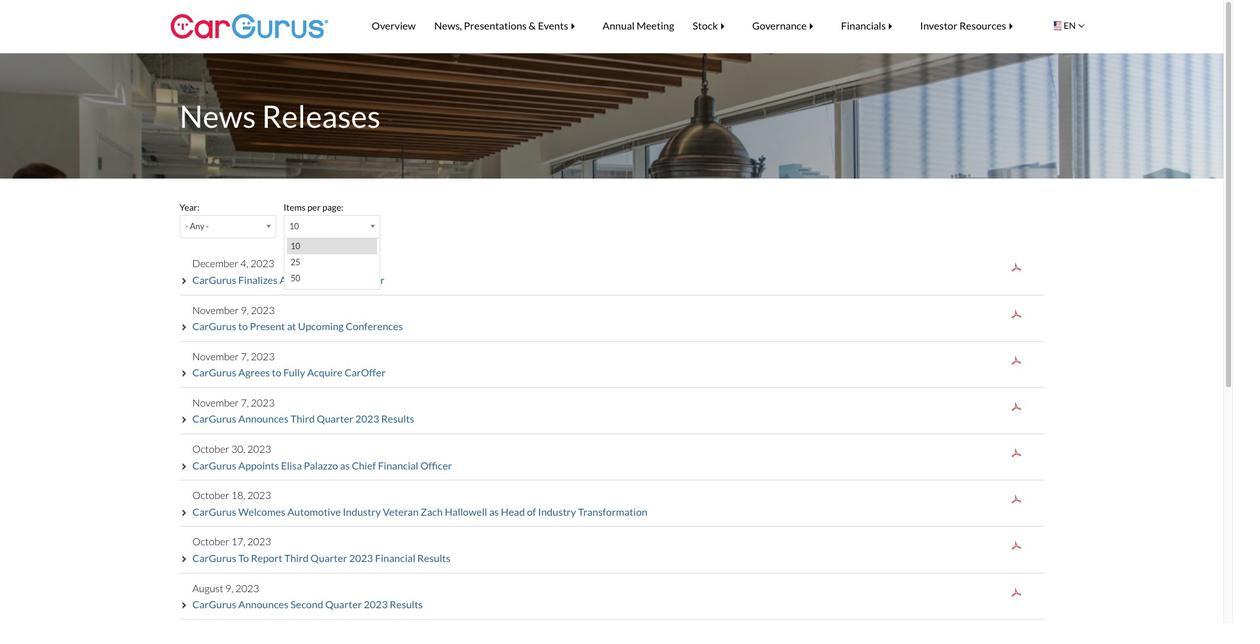 Task type: describe. For each thing, give the bounding box(es) containing it.
november 9, 2023 cargurus to present at upcoming conferences
[[192, 304, 403, 332]]

automotive
[[288, 506, 341, 518]]

acquisition
[[280, 274, 331, 286]]

30,
[[231, 443, 245, 455]]

november for november 9, 2023 cargurus to present at upcoming conferences
[[192, 304, 239, 316]]

cargurus welcomes automotive industry veteran zach hallowell as head of industry transformation link
[[192, 506, 648, 518]]

november for november 7, 2023 cargurus announces third quarter 2023 results
[[192, 396, 239, 409]]

hallowell
[[445, 506, 487, 518]]

cargurus for november 9, 2023 cargurus to present at upcoming conferences
[[192, 320, 236, 332]]

december
[[192, 257, 239, 269]]

welcomes
[[238, 506, 286, 518]]

head
[[501, 506, 525, 518]]

4,
[[241, 257, 249, 269]]

transformation
[[578, 506, 648, 518]]

page
[[323, 202, 341, 213]]

investor
[[921, 19, 958, 31]]

10 link
[[284, 215, 380, 239]]

cargurus announces second quarter 2023 results link
[[192, 598, 423, 611]]

october for october 30, 2023 cargurus appoints elisa palazzo as chief financial officer
[[192, 443, 230, 455]]

items per page
[[284, 202, 341, 213]]

news releases
[[180, 98, 381, 134]]

august 9, 2023 cargurus announces second quarter 2023 results
[[192, 582, 423, 611]]

as inside october 30, 2023 cargurus appoints elisa palazzo as chief financial officer
[[340, 459, 350, 471]]

cargurus for october 30, 2023 cargurus appoints elisa palazzo as chief financial officer
[[192, 459, 236, 471]]

as inside october 18, 2023 cargurus welcomes automotive industry veteran zach hallowell as head of industry transformation
[[489, 506, 499, 518]]

releases
[[262, 98, 381, 134]]

us image
[[1050, 21, 1062, 30]]

overview link
[[363, 10, 425, 41]]

2023 for elisa
[[247, 443, 271, 455]]

stock
[[693, 19, 718, 31]]

2023 for to
[[251, 350, 275, 362]]

10 25 50
[[291, 241, 300, 284]]

year:
[[180, 202, 200, 213]]

en button
[[1043, 7, 1092, 44]]

meeting
[[637, 19, 675, 31]]

chief
[[352, 459, 376, 471]]

appoints
[[238, 459, 279, 471]]

10 for 10 25 50
[[291, 241, 300, 251]]

officer
[[421, 459, 452, 471]]

cargurus for november 7, 2023 cargurus agrees to fully acquire caroffer
[[192, 366, 236, 379]]

- any -
[[185, 221, 209, 232]]

stock link
[[684, 10, 743, 41]]

zach
[[421, 506, 443, 518]]

annual
[[603, 19, 635, 31]]

items
[[284, 202, 306, 213]]

upcoming
[[298, 320, 344, 332]]

10 for 10
[[289, 221, 299, 232]]

2023 for acquisition
[[251, 257, 274, 269]]

2023 for second
[[235, 582, 259, 594]]

october 17, 2023 cargurus to report third quarter 2023 financial results
[[192, 536, 451, 564]]

at
[[287, 320, 296, 332]]

october for october 18, 2023 cargurus welcomes automotive industry veteran zach hallowell as head of industry transformation
[[192, 489, 230, 501]]

2023 for present
[[251, 304, 275, 316]]

third inside october 17, 2023 cargurus to report third quarter 2023 financial results
[[284, 552, 309, 564]]

october for october 17, 2023 cargurus to report third quarter 2023 financial results
[[192, 536, 230, 548]]

news, presentations & events link
[[425, 10, 594, 41]]

cargurus appoints elisa palazzo as chief financial officer link
[[192, 459, 452, 471]]

menu bar containing overview
[[344, 0, 1051, 51]]

acquire
[[307, 366, 343, 379]]

news,
[[434, 19, 462, 31]]

second
[[291, 598, 323, 611]]

october 30, 2023 cargurus appoints elisa palazzo as chief financial officer
[[192, 443, 452, 471]]

&
[[529, 19, 536, 31]]

cargurus finalizes acquisition of caroffer link
[[192, 274, 385, 286]]

november 7, 2023 cargurus agrees to fully acquire caroffer
[[192, 350, 386, 379]]

quarter for third
[[317, 413, 354, 425]]

17,
[[231, 536, 245, 548]]



Task type: locate. For each thing, give the bounding box(es) containing it.
financials link
[[832, 10, 911, 41]]

cargurus announces third quarter 2023 results link
[[192, 413, 414, 425]]

events
[[538, 19, 569, 31]]

cargurus logo image
[[170, 0, 329, 53]]

to left present
[[238, 320, 248, 332]]

results for november 7, 2023 cargurus announces third quarter 2023 results
[[381, 413, 414, 425]]

results inside august 9, 2023 cargurus announces second quarter 2023 results
[[390, 598, 423, 611]]

2023 inside october 30, 2023 cargurus appoints elisa palazzo as chief financial officer
[[247, 443, 271, 455]]

cargurus inside october 17, 2023 cargurus to report third quarter 2023 financial results
[[192, 552, 236, 564]]

0 vertical spatial 9,
[[241, 304, 249, 316]]

1 vertical spatial results
[[418, 552, 451, 564]]

overview
[[372, 19, 416, 31]]

august
[[192, 582, 223, 594]]

0 vertical spatial third
[[291, 413, 315, 425]]

cargurus for october 18, 2023 cargurus welcomes automotive industry veteran zach hallowell as head of industry transformation
[[192, 506, 236, 518]]

to inside november 7, 2023 cargurus agrees to fully acquire caroffer
[[272, 366, 282, 379]]

25
[[291, 257, 300, 268]]

en
[[1064, 20, 1076, 31]]

quarter for second
[[325, 598, 362, 611]]

cargurus up 30,
[[192, 413, 236, 425]]

news
[[180, 98, 256, 134]]

investor resources
[[921, 19, 1007, 31]]

1 vertical spatial 7,
[[241, 396, 249, 409]]

- any - link
[[180, 215, 276, 239]]

7, down agrees
[[241, 396, 249, 409]]

of right head
[[527, 506, 536, 518]]

2 vertical spatial november
[[192, 396, 239, 409]]

to
[[238, 552, 249, 564]]

announces for august 9, 2023
[[238, 598, 289, 611]]

1 vertical spatial to
[[272, 366, 282, 379]]

1 vertical spatial caroffer
[[345, 366, 386, 379]]

2 november from the top
[[192, 350, 239, 362]]

october left the '17,'
[[192, 536, 230, 548]]

caroffer right acquire
[[345, 366, 386, 379]]

9, inside november 9, 2023 cargurus to present at upcoming conferences
[[241, 304, 249, 316]]

resources
[[960, 19, 1007, 31]]

3 october from the top
[[192, 536, 230, 548]]

annual meeting
[[603, 19, 675, 31]]

7, inside november 7, 2023 cargurus announces third quarter 2023 results
[[241, 396, 249, 409]]

7 cargurus from the top
[[192, 552, 236, 564]]

per
[[308, 202, 321, 213]]

as
[[340, 459, 350, 471], [489, 506, 499, 518]]

cargurus
[[192, 274, 236, 286], [192, 320, 236, 332], [192, 366, 236, 379], [192, 413, 236, 425], [192, 459, 236, 471], [192, 506, 236, 518], [192, 552, 236, 564], [192, 598, 236, 611]]

0 vertical spatial november
[[192, 304, 239, 316]]

results inside october 17, 2023 cargurus to report third quarter 2023 financial results
[[418, 552, 451, 564]]

1 horizontal spatial of
[[527, 506, 536, 518]]

2 vertical spatial results
[[390, 598, 423, 611]]

2023
[[251, 257, 274, 269], [251, 304, 275, 316], [251, 350, 275, 362], [251, 396, 275, 409], [356, 413, 379, 425], [247, 443, 271, 455], [247, 489, 271, 501], [247, 536, 271, 548], [349, 552, 373, 564], [235, 582, 259, 594], [364, 598, 388, 611]]

november inside november 7, 2023 cargurus announces third quarter 2023 results
[[192, 396, 239, 409]]

-
[[185, 221, 188, 232], [206, 221, 209, 232]]

results
[[381, 413, 414, 425], [418, 552, 451, 564], [390, 598, 423, 611]]

as left chief
[[340, 459, 350, 471]]

october left 18,
[[192, 489, 230, 501]]

agrees
[[238, 366, 270, 379]]

quarter up august 9, 2023 cargurus announces second quarter 2023 results on the bottom left of page
[[311, 552, 347, 564]]

quarter inside august 9, 2023 cargurus announces second quarter 2023 results
[[325, 598, 362, 611]]

2 october from the top
[[192, 489, 230, 501]]

0 vertical spatial to
[[238, 320, 248, 332]]

1 vertical spatial quarter
[[311, 552, 347, 564]]

1 october from the top
[[192, 443, 230, 455]]

november down agrees
[[192, 396, 239, 409]]

9, down finalizes
[[241, 304, 249, 316]]

cargurus for november 7, 2023 cargurus announces third quarter 2023 results
[[192, 413, 236, 425]]

quarter right second on the bottom left of the page
[[325, 598, 362, 611]]

third up october 30, 2023 cargurus appoints elisa palazzo as chief financial officer
[[291, 413, 315, 425]]

0 vertical spatial caroffer
[[344, 274, 385, 286]]

7, up agrees
[[241, 350, 249, 362]]

0 vertical spatial as
[[340, 459, 350, 471]]

to
[[238, 320, 248, 332], [272, 366, 282, 379]]

1 vertical spatial 9,
[[225, 582, 233, 594]]

caroffer
[[344, 274, 385, 286], [345, 366, 386, 379]]

third
[[291, 413, 315, 425], [284, 552, 309, 564]]

1 industry from the left
[[343, 506, 381, 518]]

cargurus inside october 30, 2023 cargurus appoints elisa palazzo as chief financial officer
[[192, 459, 236, 471]]

2 industry from the left
[[538, 506, 576, 518]]

10 down items
[[289, 221, 299, 232]]

quarter inside october 17, 2023 cargurus to report third quarter 2023 financial results
[[311, 552, 347, 564]]

0 vertical spatial results
[[381, 413, 414, 425]]

1 november from the top
[[192, 304, 239, 316]]

cargurus inside november 9, 2023 cargurus to present at upcoming conferences
[[192, 320, 236, 332]]

0 horizontal spatial to
[[238, 320, 248, 332]]

financial down veteran
[[375, 552, 416, 564]]

1 vertical spatial of
[[527, 506, 536, 518]]

cargurus to report third quarter 2023 financial results link
[[192, 552, 451, 564]]

october inside october 17, 2023 cargurus to report third quarter 2023 financial results
[[192, 536, 230, 548]]

9,
[[241, 304, 249, 316], [225, 582, 233, 594]]

elisa
[[281, 459, 302, 471]]

2023 inside november 9, 2023 cargurus to present at upcoming conferences
[[251, 304, 275, 316]]

cargurus inside august 9, 2023 cargurus announces second quarter 2023 results
[[192, 598, 236, 611]]

- right any in the top of the page
[[206, 221, 209, 232]]

0 horizontal spatial industry
[[343, 506, 381, 518]]

1 horizontal spatial as
[[489, 506, 499, 518]]

0 vertical spatial october
[[192, 443, 230, 455]]

4 cargurus from the top
[[192, 413, 236, 425]]

0 horizontal spatial as
[[340, 459, 350, 471]]

announces left second on the bottom left of the page
[[238, 598, 289, 611]]

7, for agrees
[[241, 350, 249, 362]]

cargurus down 18,
[[192, 506, 236, 518]]

cargurus left agrees
[[192, 366, 236, 379]]

1 horizontal spatial -
[[206, 221, 209, 232]]

of inside december 4, 2023 cargurus finalizes acquisition of caroffer
[[332, 274, 342, 286]]

industry left veteran
[[343, 506, 381, 518]]

2023 for automotive
[[247, 489, 271, 501]]

1 announces from the top
[[238, 413, 289, 425]]

finalizes
[[238, 274, 278, 286]]

cargurus down december
[[192, 274, 236, 286]]

veteran
[[383, 506, 419, 518]]

1 horizontal spatial 9,
[[241, 304, 249, 316]]

9, for november
[[241, 304, 249, 316]]

2 cargurus from the top
[[192, 320, 236, 332]]

2 7, from the top
[[241, 396, 249, 409]]

1 vertical spatial october
[[192, 489, 230, 501]]

of
[[332, 274, 342, 286], [527, 506, 536, 518]]

november for november 7, 2023 cargurus agrees to fully acquire caroffer
[[192, 350, 239, 362]]

cargurus for december 4, 2023 cargurus finalizes acquisition of caroffer
[[192, 274, 236, 286]]

9, for august
[[225, 582, 233, 594]]

november down december
[[192, 304, 239, 316]]

governance
[[753, 19, 807, 31]]

9, right the august
[[225, 582, 233, 594]]

any
[[190, 221, 204, 232]]

1 7, from the top
[[241, 350, 249, 362]]

quarter inside november 7, 2023 cargurus announces third quarter 2023 results
[[317, 413, 354, 425]]

results for august 9, 2023 cargurus announces second quarter 2023 results
[[390, 598, 423, 611]]

of inside october 18, 2023 cargurus welcomes automotive industry veteran zach hallowell as head of industry transformation
[[527, 506, 536, 518]]

report
[[251, 552, 282, 564]]

october
[[192, 443, 230, 455], [192, 489, 230, 501], [192, 536, 230, 548]]

as left head
[[489, 506, 499, 518]]

2023 inside october 18, 2023 cargurus welcomes automotive industry veteran zach hallowell as head of industry transformation
[[247, 489, 271, 501]]

results inside november 7, 2023 cargurus announces third quarter 2023 results
[[381, 413, 414, 425]]

december 4, 2023 cargurus finalizes acquisition of caroffer
[[192, 257, 385, 286]]

cargurus down 30,
[[192, 459, 236, 471]]

10 up 25
[[291, 241, 300, 251]]

announces inside november 7, 2023 cargurus announces third quarter 2023 results
[[238, 413, 289, 425]]

october inside october 30, 2023 cargurus appoints elisa palazzo as chief financial officer
[[192, 443, 230, 455]]

cargurus for october 17, 2023 cargurus to report third quarter 2023 financial results
[[192, 552, 236, 564]]

- left any in the top of the page
[[185, 221, 188, 232]]

0 horizontal spatial -
[[185, 221, 188, 232]]

7, for announces
[[241, 396, 249, 409]]

2 vertical spatial october
[[192, 536, 230, 548]]

caroffer up conferences
[[344, 274, 385, 286]]

2 - from the left
[[206, 221, 209, 232]]

conferences
[[346, 320, 403, 332]]

industry right head
[[538, 506, 576, 518]]

financial
[[378, 459, 419, 471], [375, 552, 416, 564]]

9, inside august 9, 2023 cargurus announces second quarter 2023 results
[[225, 582, 233, 594]]

present
[[250, 320, 285, 332]]

cargurus to present at upcoming conferences link
[[192, 320, 403, 332]]

cargurus inside december 4, 2023 cargurus finalizes acquisition of caroffer
[[192, 274, 236, 286]]

1 vertical spatial 10
[[291, 241, 300, 251]]

november 7, 2023 cargurus announces third quarter 2023 results
[[192, 396, 414, 425]]

presentations
[[464, 19, 527, 31]]

3 cargurus from the top
[[192, 366, 236, 379]]

november up agrees
[[192, 350, 239, 362]]

0 vertical spatial of
[[332, 274, 342, 286]]

1 - from the left
[[185, 221, 188, 232]]

0 vertical spatial financial
[[378, 459, 419, 471]]

6 cargurus from the top
[[192, 506, 236, 518]]

fully
[[284, 366, 305, 379]]

menu bar
[[344, 0, 1051, 51]]

cargurus left present
[[192, 320, 236, 332]]

50
[[291, 273, 300, 284]]

caroffer inside december 4, 2023 cargurus finalizes acquisition of caroffer
[[344, 274, 385, 286]]

2023 inside december 4, 2023 cargurus finalizes acquisition of caroffer
[[251, 257, 274, 269]]

announces up 30,
[[238, 413, 289, 425]]

1 cargurus from the top
[[192, 274, 236, 286]]

1 vertical spatial as
[[489, 506, 499, 518]]

third inside november 7, 2023 cargurus announces third quarter 2023 results
[[291, 413, 315, 425]]

financial inside october 30, 2023 cargurus appoints elisa palazzo as chief financial officer
[[378, 459, 419, 471]]

to inside november 9, 2023 cargurus to present at upcoming conferences
[[238, 320, 248, 332]]

cargurus down the august
[[192, 598, 236, 611]]

0 horizontal spatial 9,
[[225, 582, 233, 594]]

news, presentations & events
[[434, 19, 569, 31]]

18,
[[231, 489, 245, 501]]

8 cargurus from the top
[[192, 598, 236, 611]]

october inside october 18, 2023 cargurus welcomes automotive industry veteran zach hallowell as head of industry transformation
[[192, 489, 230, 501]]

0 horizontal spatial of
[[332, 274, 342, 286]]

cargurus inside november 7, 2023 cargurus agrees to fully acquire caroffer
[[192, 366, 236, 379]]

annual meeting link
[[594, 10, 684, 41]]

1 vertical spatial third
[[284, 552, 309, 564]]

third right report
[[284, 552, 309, 564]]

7,
[[241, 350, 249, 362], [241, 396, 249, 409]]

financials
[[842, 19, 886, 31]]

1 vertical spatial announces
[[238, 598, 289, 611]]

2 announces from the top
[[238, 598, 289, 611]]

quarter
[[317, 413, 354, 425], [311, 552, 347, 564], [325, 598, 362, 611]]

cargurus inside october 18, 2023 cargurus welcomes automotive industry veteran zach hallowell as head of industry transformation
[[192, 506, 236, 518]]

5 cargurus from the top
[[192, 459, 236, 471]]

to left the fully at the left
[[272, 366, 282, 379]]

0 vertical spatial announces
[[238, 413, 289, 425]]

2023 inside november 7, 2023 cargurus agrees to fully acquire caroffer
[[251, 350, 275, 362]]

cargurus for august 9, 2023 cargurus announces second quarter 2023 results
[[192, 598, 236, 611]]

financial right chief
[[378, 459, 419, 471]]

3 november from the top
[[192, 396, 239, 409]]

cargurus inside november 7, 2023 cargurus announces third quarter 2023 results
[[192, 413, 236, 425]]

quarter up october 30, 2023 cargurus appoints elisa palazzo as chief financial officer
[[317, 413, 354, 425]]

0 vertical spatial quarter
[[317, 413, 354, 425]]

announces inside august 9, 2023 cargurus announces second quarter 2023 results
[[238, 598, 289, 611]]

2023 for third
[[251, 396, 275, 409]]

november inside november 9, 2023 cargurus to present at upcoming conferences
[[192, 304, 239, 316]]

cargurus down the '17,'
[[192, 552, 236, 564]]

1 horizontal spatial to
[[272, 366, 282, 379]]

october 18, 2023 cargurus welcomes automotive industry veteran zach hallowell as head of industry transformation
[[192, 489, 648, 518]]

governance link
[[743, 10, 832, 41]]

financial for 2023
[[375, 552, 416, 564]]

investor resources link
[[911, 10, 1032, 41]]

cargurus agrees to fully acquire caroffer link
[[192, 366, 386, 379]]

industry
[[343, 506, 381, 518], [538, 506, 576, 518]]

1 horizontal spatial industry
[[538, 506, 576, 518]]

of right the 'acquisition'
[[332, 274, 342, 286]]

2 vertical spatial quarter
[[325, 598, 362, 611]]

november inside november 7, 2023 cargurus agrees to fully acquire caroffer
[[192, 350, 239, 362]]

0 vertical spatial 10
[[289, 221, 299, 232]]

0 vertical spatial 7,
[[241, 350, 249, 362]]

1 vertical spatial financial
[[375, 552, 416, 564]]

financial for chief
[[378, 459, 419, 471]]

caroffer inside november 7, 2023 cargurus agrees to fully acquire caroffer
[[345, 366, 386, 379]]

2023 for report
[[247, 536, 271, 548]]

announces for november 7, 2023
[[238, 413, 289, 425]]

10
[[289, 221, 299, 232], [291, 241, 300, 251]]

announces
[[238, 413, 289, 425], [238, 598, 289, 611]]

1 vertical spatial november
[[192, 350, 239, 362]]

7, inside november 7, 2023 cargurus agrees to fully acquire caroffer
[[241, 350, 249, 362]]

palazzo
[[304, 459, 338, 471]]

november
[[192, 304, 239, 316], [192, 350, 239, 362], [192, 396, 239, 409]]

financial inside october 17, 2023 cargurus to report third quarter 2023 financial results
[[375, 552, 416, 564]]

october left 30,
[[192, 443, 230, 455]]



Task type: vqa. For each thing, say whether or not it's contained in the screenshot.
the bottom Q3
no



